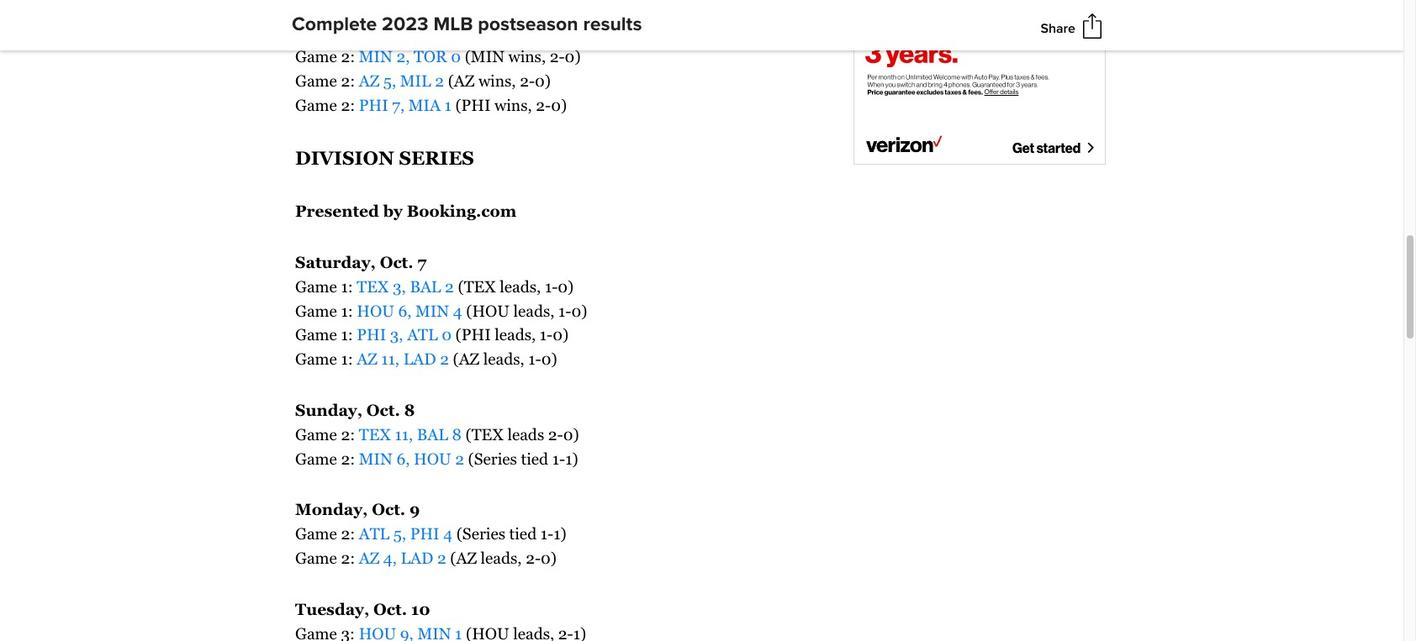 Task type: vqa. For each thing, say whether or not it's contained in the screenshot.
HELP/CONTACT US
no



Task type: locate. For each thing, give the bounding box(es) containing it.
az 4, lad 2 link
[[359, 549, 446, 568]]

4
[[453, 302, 462, 320], [443, 525, 453, 544]]

1 vertical spatial lad
[[401, 549, 434, 568]]

0 vertical spatial lad
[[404, 350, 436, 369]]

8 up min 6, hou 2 link
[[452, 426, 462, 444]]

2 vertical spatial (tex
[[466, 426, 504, 444]]

0 vertical spatial az
[[359, 72, 380, 90]]

0) inside monday, oct. 9 game 2: atl 5, phi 4 (series tied 1-1) game 2: az 4, lad 2 (az leads, 2-0)
[[541, 549, 557, 568]]

0 vertical spatial (az
[[448, 72, 475, 90]]

1 vertical spatial 6,
[[397, 450, 410, 468]]

oct. left 9
[[372, 501, 406, 519]]

bal for 7
[[410, 278, 441, 296]]

az
[[359, 72, 380, 90], [357, 350, 378, 369], [359, 549, 380, 568]]

(az
[[448, 72, 475, 90], [453, 350, 480, 369], [450, 549, 477, 568]]

3, up the az 11, lad 2 link
[[390, 326, 403, 344]]

11, inside sunday, oct. 8 game 2: tex 11, bal 8 (tex leads 2-0) game 2: min 6, hou 2 (series tied 1-1)
[[395, 426, 413, 444]]

(tex inside sunday, oct. 8 game 2: tex 11, bal 8 (tex leads 2-0) game 2: min 6, hou 2 (series tied 1-1)
[[466, 426, 504, 444]]

4 2: from the top
[[341, 96, 355, 114]]

0 vertical spatial atl
[[407, 326, 438, 344]]

phi down az 5, mil 2 link
[[359, 96, 388, 114]]

7
[[418, 253, 427, 272]]

7 game from the top
[[295, 326, 337, 344]]

tex
[[359, 23, 391, 42], [357, 278, 389, 296], [359, 426, 391, 444]]

11, down the phi 3, atl 0 'link'
[[381, 350, 400, 369]]

(az down (hou
[[453, 350, 480, 369]]

monday,
[[295, 501, 368, 519]]

game 2: tex 7, tb 1 (tex wins, 2-0) game 2: min 2, tor 0 (min wins, 2-0) game 2: az 5, mil 2 (az wins, 2-0) game 2: phi 7, mia 1 (phi wins, 2-0)
[[295, 23, 581, 114]]

phi inside 'saturday, oct. 7 game 1: tex 3, bal 2 (tex leads, 1-0) game 1: hou 6, min 4 (hou leads, 1-0) game 1: phi 3, atl 0 (phi leads, 1-0) game 1: az 11, lad 2 (az leads, 1-0)'
[[357, 326, 386, 344]]

0 vertical spatial 0
[[451, 47, 461, 66]]

5 game from the top
[[295, 278, 337, 296]]

bal inside 'saturday, oct. 7 game 1: tex 3, bal 2 (tex leads, 1-0) game 1: hou 6, min 4 (hou leads, 1-0) game 1: phi 3, atl 0 (phi leads, 1-0) game 1: az 11, lad 2 (az leads, 1-0)'
[[410, 278, 441, 296]]

0 vertical spatial bal
[[410, 278, 441, 296]]

lad inside monday, oct. 9 game 2: atl 5, phi 4 (series tied 1-1) game 2: az 4, lad 2 (az leads, 2-0)
[[401, 549, 434, 568]]

8 2: from the top
[[341, 549, 355, 568]]

(tex left leads
[[466, 426, 504, 444]]

(phi right mia
[[455, 96, 491, 114]]

0) inside sunday, oct. 8 game 2: tex 11, bal 8 (tex leads 2-0) game 2: min 6, hou 2 (series tied 1-1)
[[563, 426, 579, 444]]

4 left (hou
[[453, 302, 462, 320]]

4,
[[383, 549, 397, 568]]

6 game from the top
[[295, 302, 337, 320]]

phi inside monday, oct. 9 game 2: atl 5, phi 4 (series tied 1-1) game 2: az 4, lad 2 (az leads, 2-0)
[[410, 525, 440, 544]]

0 vertical spatial phi
[[359, 96, 388, 114]]

2 right mil
[[435, 72, 444, 90]]

(min
[[465, 47, 505, 66]]

2 2: from the top
[[341, 47, 355, 66]]

tb
[[411, 23, 432, 42]]

0 vertical spatial (tex
[[447, 23, 485, 42]]

phi up the az 11, lad 2 link
[[357, 326, 386, 344]]

2 down atl 5, phi 4 link at the left bottom of page
[[437, 549, 446, 568]]

0 vertical spatial 1)
[[565, 450, 578, 468]]

8 up tex 11, bal 8 link on the bottom of page
[[404, 401, 415, 420]]

az up phi 7, mia 1 link
[[359, 72, 380, 90]]

tex up hou 6, min 4 link
[[357, 278, 389, 296]]

tex inside 'saturday, oct. 7 game 1: tex 3, bal 2 (tex leads, 1-0) game 1: hou 6, min 4 (hou leads, 1-0) game 1: phi 3, atl 0 (phi leads, 1-0) game 1: az 11, lad 2 (az leads, 1-0)'
[[357, 278, 389, 296]]

6, down tex 11, bal 8 link on the bottom of page
[[397, 450, 410, 468]]

1 vertical spatial (phi
[[456, 326, 491, 344]]

1 2: from the top
[[341, 23, 355, 42]]

phi down 9
[[410, 525, 440, 544]]

bal inside sunday, oct. 8 game 2: tex 11, bal 8 (tex leads 2-0) game 2: min 6, hou 2 (series tied 1-1)
[[417, 426, 448, 444]]

7, left tb
[[395, 23, 407, 42]]

0 right tor
[[451, 47, 461, 66]]

1) inside monday, oct. 9 game 2: atl 5, phi 4 (series tied 1-1) game 2: az 4, lad 2 (az leads, 2-0)
[[554, 525, 567, 544]]

bal
[[410, 278, 441, 296], [417, 426, 448, 444]]

7 2: from the top
[[341, 525, 355, 544]]

8 game from the top
[[295, 350, 337, 369]]

0 horizontal spatial atl
[[359, 525, 390, 544]]

2 (phi from the top
[[456, 326, 491, 344]]

6, for hou
[[397, 450, 410, 468]]

1
[[436, 23, 443, 42], [445, 96, 452, 114]]

atl up 4,
[[359, 525, 390, 544]]

8
[[404, 401, 415, 420], [452, 426, 462, 444]]

2 vertical spatial az
[[359, 549, 380, 568]]

0 vertical spatial 4
[[453, 302, 462, 320]]

(tex inside game 2: tex 7, tb 1 (tex wins, 2-0) game 2: min 2, tor 0 (min wins, 2-0) game 2: az 5, mil 2 (az wins, 2-0) game 2: phi 7, mia 1 (phi wins, 2-0)
[[447, 23, 485, 42]]

2 game from the top
[[295, 47, 337, 66]]

1 vertical spatial 4
[[443, 525, 453, 544]]

oct. inside monday, oct. 9 game 2: atl 5, phi 4 (series tied 1-1) game 2: az 4, lad 2 (az leads, 2-0)
[[372, 501, 406, 519]]

0 horizontal spatial 1
[[436, 23, 443, 42]]

1 (phi from the top
[[455, 96, 491, 114]]

(az inside monday, oct. 9 game 2: atl 5, phi 4 (series tied 1-1) game 2: az 4, lad 2 (az leads, 2-0)
[[450, 549, 477, 568]]

5, up az 4, lad 2 link
[[394, 525, 406, 544]]

1:
[[341, 278, 353, 296], [341, 302, 353, 320], [341, 326, 353, 344], [341, 350, 353, 369]]

(az down (min at left
[[448, 72, 475, 90]]

tuesday, oct. 10
[[295, 601, 430, 619]]

7,
[[395, 23, 407, 42], [392, 96, 405, 114]]

(tex up (hou
[[458, 278, 496, 296]]

lad down the phi 3, atl 0 'link'
[[404, 350, 436, 369]]

1 vertical spatial phi
[[357, 326, 386, 344]]

3 game from the top
[[295, 72, 337, 90]]

(phi down (hou
[[456, 326, 491, 344]]

tex 7, tb 1 link
[[359, 23, 443, 42]]

6,
[[398, 302, 412, 320], [397, 450, 410, 468]]

leads,
[[500, 278, 541, 296], [514, 302, 555, 320], [495, 326, 536, 344], [484, 350, 525, 369], [481, 549, 522, 568]]

tex inside sunday, oct. 8 game 2: tex 11, bal 8 (tex leads 2-0) game 2: min 6, hou 2 (series tied 1-1)
[[359, 426, 391, 444]]

lad
[[404, 350, 436, 369], [401, 549, 434, 568]]

min inside game 2: tex 7, tb 1 (tex wins, 2-0) game 2: min 2, tor 0 (min wins, 2-0) game 2: az 5, mil 2 (az wins, 2-0) game 2: phi 7, mia 1 (phi wins, 2-0)
[[359, 47, 393, 66]]

min down tex 11, bal 8 link on the bottom of page
[[359, 450, 393, 468]]

wins,
[[489, 23, 526, 42], [509, 47, 546, 66], [479, 72, 516, 90], [495, 96, 532, 114]]

0 vertical spatial 1
[[436, 23, 443, 42]]

0 horizontal spatial hou
[[357, 302, 394, 320]]

2 inside sunday, oct. 8 game 2: tex 11, bal 8 (tex leads 2-0) game 2: min 6, hou 2 (series tied 1-1)
[[455, 450, 464, 468]]

1 horizontal spatial 8
[[452, 426, 462, 444]]

sunday,
[[295, 401, 363, 420]]

1 horizontal spatial hou
[[414, 450, 451, 468]]

2 vertical spatial tex
[[359, 426, 391, 444]]

presented
[[295, 202, 379, 221]]

2-
[[530, 23, 545, 42], [550, 47, 565, 66], [520, 72, 535, 90], [536, 96, 551, 114], [548, 426, 563, 444], [526, 549, 541, 568]]

2 vertical spatial phi
[[410, 525, 440, 544]]

tex 11, bal 8 link
[[359, 426, 462, 444]]

atl inside monday, oct. 9 game 2: atl 5, phi 4 (series tied 1-1) game 2: az 4, lad 2 (az leads, 2-0)
[[359, 525, 390, 544]]

1 vertical spatial (tex
[[458, 278, 496, 296]]

min left the 2,
[[359, 47, 393, 66]]

0
[[451, 47, 461, 66], [442, 326, 452, 344]]

12 game from the top
[[295, 549, 337, 568]]

(az right az 4, lad 2 link
[[450, 549, 477, 568]]

results
[[583, 13, 642, 36]]

1 vertical spatial 1
[[445, 96, 452, 114]]

1 horizontal spatial atl
[[407, 326, 438, 344]]

11, up min 6, hou 2 link
[[395, 426, 413, 444]]

7, down az 5, mil 2 link
[[392, 96, 405, 114]]

oct.
[[380, 253, 413, 272], [367, 401, 400, 420], [372, 501, 406, 519], [374, 601, 407, 619]]

lad down atl 5, phi 4 link at the left bottom of page
[[401, 549, 434, 568]]

oct. up tex 11, bal 8 link on the bottom of page
[[367, 401, 400, 420]]

5, left mil
[[383, 72, 396, 90]]

5, inside game 2: tex 7, tb 1 (tex wins, 2-0) game 2: min 2, tor 0 (min wins, 2-0) game 2: az 5, mil 2 (az wins, 2-0) game 2: phi 7, mia 1 (phi wins, 2-0)
[[383, 72, 396, 90]]

11,
[[381, 350, 400, 369], [395, 426, 413, 444]]

leads
[[508, 426, 544, 444]]

tuesday,
[[295, 601, 370, 619]]

1 vertical spatial 0
[[442, 326, 452, 344]]

6, inside 'saturday, oct. 7 game 1: tex 3, bal 2 (tex leads, 1-0) game 1: hou 6, min 4 (hou leads, 1-0) game 1: phi 3, atl 0 (phi leads, 1-0) game 1: az 11, lad 2 (az leads, 1-0)'
[[398, 302, 412, 320]]

1 vertical spatial az
[[357, 350, 378, 369]]

0)
[[545, 23, 561, 42], [565, 47, 581, 66], [535, 72, 551, 90], [551, 96, 567, 114], [558, 278, 574, 296], [572, 302, 588, 320], [553, 326, 569, 344], [542, 350, 558, 369], [563, 426, 579, 444], [541, 549, 557, 568]]

2 down tex 11, bal 8 link on the bottom of page
[[455, 450, 464, 468]]

tex up min 6, hou 2 link
[[359, 426, 391, 444]]

tied
[[521, 450, 549, 468], [509, 525, 537, 544]]

5,
[[383, 72, 396, 90], [394, 525, 406, 544]]

0 vertical spatial (series
[[468, 450, 517, 468]]

game
[[295, 23, 337, 42], [295, 47, 337, 66], [295, 72, 337, 90], [295, 96, 337, 114], [295, 278, 337, 296], [295, 302, 337, 320], [295, 326, 337, 344], [295, 350, 337, 369], [295, 426, 337, 444], [295, 450, 337, 468], [295, 525, 337, 544], [295, 549, 337, 568]]

1 game from the top
[[295, 23, 337, 42]]

1 vertical spatial atl
[[359, 525, 390, 544]]

(series inside sunday, oct. 8 game 2: tex 11, bal 8 (tex leads 2-0) game 2: min 6, hou 2 (series tied 1-1)
[[468, 450, 517, 468]]

9
[[410, 501, 420, 519]]

6, for min
[[398, 302, 412, 320]]

bal down 7
[[410, 278, 441, 296]]

3,
[[393, 278, 406, 296], [390, 326, 403, 344]]

atl
[[407, 326, 438, 344], [359, 525, 390, 544]]

0 down hou 6, min 4 link
[[442, 326, 452, 344]]

hou up the phi 3, atl 0 'link'
[[357, 302, 394, 320]]

tex up min 2, tor 0 link in the left of the page
[[359, 23, 391, 42]]

(az inside 'saturday, oct. 7 game 1: tex 3, bal 2 (tex leads, 1-0) game 1: hou 6, min 4 (hou leads, 1-0) game 1: phi 3, atl 0 (phi leads, 1-0) game 1: az 11, lad 2 (az leads, 1-0)'
[[453, 350, 480, 369]]

1-
[[545, 278, 558, 296], [559, 302, 572, 320], [540, 326, 553, 344], [529, 350, 542, 369], [552, 450, 565, 468], [541, 525, 554, 544]]

2 inside game 2: tex 7, tb 1 (tex wins, 2-0) game 2: min 2, tor 0 (min wins, 2-0) game 2: az 5, mil 2 (az wins, 2-0) game 2: phi 7, mia 1 (phi wins, 2-0)
[[435, 72, 444, 90]]

2,
[[397, 47, 410, 66]]

tied inside sunday, oct. 8 game 2: tex 11, bal 8 (tex leads 2-0) game 2: min 6, hou 2 (series tied 1-1)
[[521, 450, 549, 468]]

2 up hou 6, min 4 link
[[445, 278, 454, 296]]

az inside monday, oct. 9 game 2: atl 5, phi 4 (series tied 1-1) game 2: az 4, lad 2 (az leads, 2-0)
[[359, 549, 380, 568]]

min inside sunday, oct. 8 game 2: tex 11, bal 8 (tex leads 2-0) game 2: min 6, hou 2 (series tied 1-1)
[[359, 450, 393, 468]]

complete 2023 mlb postseason results
[[292, 13, 642, 36]]

bal up min 6, hou 2 link
[[417, 426, 448, 444]]

tex 3, bal 2 link
[[357, 278, 454, 296]]

0 inside 'saturday, oct. 7 game 1: tex 3, bal 2 (tex leads, 1-0) game 1: hou 6, min 4 (hou leads, 1-0) game 1: phi 3, atl 0 (phi leads, 1-0) game 1: az 11, lad 2 (az leads, 1-0)'
[[442, 326, 452, 344]]

mia
[[409, 96, 441, 114]]

(az inside game 2: tex 7, tb 1 (tex wins, 2-0) game 2: min 2, tor 0 (min wins, 2-0) game 2: az 5, mil 2 (az wins, 2-0) game 2: phi 7, mia 1 (phi wins, 2-0)
[[448, 72, 475, 90]]

3 2: from the top
[[341, 72, 355, 90]]

oct. for 5,
[[372, 501, 406, 519]]

atl down hou 6, min 4 link
[[407, 326, 438, 344]]

division series
[[295, 147, 474, 169]]

oct. inside 'saturday, oct. 7 game 1: tex 3, bal 2 (tex leads, 1-0) game 1: hou 6, min 4 (hou leads, 1-0) game 1: phi 3, atl 0 (phi leads, 1-0) game 1: az 11, lad 2 (az leads, 1-0)'
[[380, 253, 413, 272]]

1 vertical spatial (az
[[453, 350, 480, 369]]

share
[[1041, 20, 1076, 37]]

2
[[435, 72, 444, 90], [445, 278, 454, 296], [440, 350, 449, 369], [455, 450, 464, 468], [437, 549, 446, 568]]

0 vertical spatial tied
[[521, 450, 549, 468]]

0 vertical spatial min
[[359, 47, 393, 66]]

hou
[[357, 302, 394, 320], [414, 450, 451, 468]]

1 vertical spatial bal
[[417, 426, 448, 444]]

phi inside game 2: tex 7, tb 1 (tex wins, 2-0) game 2: min 2, tor 0 (min wins, 2-0) game 2: az 5, mil 2 (az wins, 2-0) game 2: phi 7, mia 1 (phi wins, 2-0)
[[359, 96, 388, 114]]

(tex
[[447, 23, 485, 42], [458, 278, 496, 296], [466, 426, 504, 444]]

1 right tb
[[436, 23, 443, 42]]

(tex up (min at left
[[447, 23, 485, 42]]

0 vertical spatial hou
[[357, 302, 394, 320]]

(tex for 7
[[458, 278, 496, 296]]

(series
[[468, 450, 517, 468], [457, 525, 506, 544]]

(tex inside 'saturday, oct. 7 game 1: tex 3, bal 2 (tex leads, 1-0) game 1: hou 6, min 4 (hou leads, 1-0) game 1: phi 3, atl 0 (phi leads, 1-0) game 1: az 11, lad 2 (az leads, 1-0)'
[[458, 278, 496, 296]]

1 vertical spatial 11,
[[395, 426, 413, 444]]

1 vertical spatial 5,
[[394, 525, 406, 544]]

4 inside 'saturday, oct. 7 game 1: tex 3, bal 2 (tex leads, 1-0) game 1: hou 6, min 4 (hou leads, 1-0) game 1: phi 3, atl 0 (phi leads, 1-0) game 1: az 11, lad 2 (az leads, 1-0)'
[[453, 302, 462, 320]]

az inside 'saturday, oct. 7 game 1: tex 3, bal 2 (tex leads, 1-0) game 1: hou 6, min 4 (hou leads, 1-0) game 1: phi 3, atl 0 (phi leads, 1-0) game 1: az 11, lad 2 (az leads, 1-0)'
[[357, 350, 378, 369]]

0 vertical spatial 6,
[[398, 302, 412, 320]]

(series right atl 5, phi 4 link at the left bottom of page
[[457, 525, 506, 544]]

0 vertical spatial (phi
[[455, 96, 491, 114]]

az down the phi 3, atl 0 'link'
[[357, 350, 378, 369]]

complete
[[292, 13, 377, 36]]

0 horizontal spatial 8
[[404, 401, 415, 420]]

min
[[359, 47, 393, 66], [416, 302, 449, 320], [359, 450, 393, 468]]

tex inside game 2: tex 7, tb 1 (tex wins, 2-0) game 2: min 2, tor 0 (min wins, 2-0) game 2: az 5, mil 2 (az wins, 2-0) game 2: phi 7, mia 1 (phi wins, 2-0)
[[359, 23, 391, 42]]

tex for saturday,
[[357, 278, 389, 296]]

0 vertical spatial 5,
[[383, 72, 396, 90]]

(phi
[[455, 96, 491, 114], [456, 326, 491, 344]]

oct. inside sunday, oct. 8 game 2: tex 11, bal 8 (tex leads 2-0) game 2: min 6, hou 2 (series tied 1-1)
[[367, 401, 400, 420]]

az left 4,
[[359, 549, 380, 568]]

2023
[[382, 13, 429, 36]]

1 vertical spatial (series
[[457, 525, 506, 544]]

1 vertical spatial tied
[[509, 525, 537, 544]]

2 vertical spatial min
[[359, 450, 393, 468]]

(series inside monday, oct. 9 game 2: atl 5, phi 4 (series tied 1-1) game 2: az 4, lad 2 (az leads, 2-0)
[[457, 525, 506, 544]]

oct. left 7
[[380, 253, 413, 272]]

phi
[[359, 96, 388, 114], [357, 326, 386, 344], [410, 525, 440, 544]]

2:
[[341, 23, 355, 42], [341, 47, 355, 66], [341, 72, 355, 90], [341, 96, 355, 114], [341, 426, 355, 444], [341, 450, 355, 468], [341, 525, 355, 544], [341, 549, 355, 568]]

9 game from the top
[[295, 426, 337, 444]]

1 vertical spatial hou
[[414, 450, 451, 468]]

0 vertical spatial tex
[[359, 23, 391, 42]]

3, up hou 6, min 4 link
[[393, 278, 406, 296]]

6, down tex 3, bal 2 link
[[398, 302, 412, 320]]

4 up az 4, lad 2 link
[[443, 525, 453, 544]]

1 vertical spatial min
[[416, 302, 449, 320]]

leads, inside monday, oct. 9 game 2: atl 5, phi 4 (series tied 1-1) game 2: az 4, lad 2 (az leads, 2-0)
[[481, 549, 522, 568]]

2 vertical spatial (az
[[450, 549, 477, 568]]

(series down leads
[[468, 450, 517, 468]]

2- inside sunday, oct. 8 game 2: tex 11, bal 8 (tex leads 2-0) game 2: min 6, hou 2 (series tied 1-1)
[[548, 426, 563, 444]]

min down tex 3, bal 2 link
[[416, 302, 449, 320]]

hou down tex 11, bal 8 link on the bottom of page
[[414, 450, 451, 468]]

1)
[[565, 450, 578, 468], [554, 525, 567, 544]]

0 vertical spatial 11,
[[381, 350, 400, 369]]

6, inside sunday, oct. 8 game 2: tex 11, bal 8 (tex leads 2-0) game 2: min 6, hou 2 (series tied 1-1)
[[397, 450, 410, 468]]

1 right mia
[[445, 96, 452, 114]]

4 inside monday, oct. 9 game 2: atl 5, phi 4 (series tied 1-1) game 2: az 4, lad 2 (az leads, 2-0)
[[443, 525, 453, 544]]

0 inside game 2: tex 7, tb 1 (tex wins, 2-0) game 2: min 2, tor 0 (min wins, 2-0) game 2: az 5, mil 2 (az wins, 2-0) game 2: phi 7, mia 1 (phi wins, 2-0)
[[451, 47, 461, 66]]

1 vertical spatial 1)
[[554, 525, 567, 544]]

1 vertical spatial tex
[[357, 278, 389, 296]]

10
[[411, 601, 430, 619]]



Task type: describe. For each thing, give the bounding box(es) containing it.
min 6, hou 2 link
[[359, 450, 464, 468]]

sunday, oct. 8 game 2: tex 11, bal 8 (tex leads 2-0) game 2: min 6, hou 2 (series tied 1-1)
[[295, 401, 579, 468]]

1- inside monday, oct. 9 game 2: atl 5, phi 4 (series tied 1-1) game 2: az 4, lad 2 (az leads, 2-0)
[[541, 525, 554, 544]]

az inside game 2: tex 7, tb 1 (tex wins, 2-0) game 2: min 2, tor 0 (min wins, 2-0) game 2: az 5, mil 2 (az wins, 2-0) game 2: phi 7, mia 1 (phi wins, 2-0)
[[359, 72, 380, 90]]

hou inside 'saturday, oct. 7 game 1: tex 3, bal 2 (tex leads, 1-0) game 1: hou 6, min 4 (hou leads, 1-0) game 1: phi 3, atl 0 (phi leads, 1-0) game 1: az 11, lad 2 (az leads, 1-0)'
[[357, 302, 394, 320]]

1) inside sunday, oct. 8 game 2: tex 11, bal 8 (tex leads 2-0) game 2: min 6, hou 2 (series tied 1-1)
[[565, 450, 578, 468]]

mil
[[400, 72, 431, 90]]

1 vertical spatial 7,
[[392, 96, 405, 114]]

presented by booking.com
[[295, 202, 517, 221]]

1 vertical spatial 3,
[[390, 326, 403, 344]]

lad inside 'saturday, oct. 7 game 1: tex 3, bal 2 (tex leads, 1-0) game 1: hou 6, min 4 (hou leads, 1-0) game 1: phi 3, atl 0 (phi leads, 1-0) game 1: az 11, lad 2 (az leads, 1-0)'
[[404, 350, 436, 369]]

bal for 8
[[417, 426, 448, 444]]

tied inside monday, oct. 9 game 2: atl 5, phi 4 (series tied 1-1) game 2: az 4, lad 2 (az leads, 2-0)
[[509, 525, 537, 544]]

6 2: from the top
[[341, 450, 355, 468]]

tor
[[414, 47, 447, 66]]

(phi inside game 2: tex 7, tb 1 (tex wins, 2-0) game 2: min 2, tor 0 (min wins, 2-0) game 2: az 5, mil 2 (az wins, 2-0) game 2: phi 7, mia 1 (phi wins, 2-0)
[[455, 96, 491, 114]]

3 1: from the top
[[341, 326, 353, 344]]

mlb
[[434, 13, 473, 36]]

booking.com
[[407, 202, 517, 221]]

by
[[383, 202, 403, 221]]

4 1: from the top
[[341, 350, 353, 369]]

advertisement region
[[854, 0, 1106, 165]]

oct. left 10
[[374, 601, 407, 619]]

saturday,
[[295, 253, 376, 272]]

11 game from the top
[[295, 525, 337, 544]]

hou inside sunday, oct. 8 game 2: tex 11, bal 8 (tex leads 2-0) game 2: min 6, hou 2 (series tied 1-1)
[[414, 450, 451, 468]]

4 game from the top
[[295, 96, 337, 114]]

series
[[399, 147, 474, 169]]

11, inside 'saturday, oct. 7 game 1: tex 3, bal 2 (tex leads, 1-0) game 1: hou 6, min 4 (hou leads, 1-0) game 1: phi 3, atl 0 (phi leads, 1-0) game 1: az 11, lad 2 (az leads, 1-0)'
[[381, 350, 400, 369]]

atl 5, phi 4 link
[[359, 525, 453, 544]]

az 11, lad 2 link
[[357, 350, 449, 369]]

share button
[[1041, 20, 1076, 37]]

0 vertical spatial 7,
[[395, 23, 407, 42]]

1 vertical spatial 8
[[452, 426, 462, 444]]

2- inside monday, oct. 9 game 2: atl 5, phi 4 (series tied 1-1) game 2: az 4, lad 2 (az leads, 2-0)
[[526, 549, 541, 568]]

(tex for 8
[[466, 426, 504, 444]]

monday, oct. 9 game 2: atl 5, phi 4 (series tied 1-1) game 2: az 4, lad 2 (az leads, 2-0)
[[295, 501, 567, 568]]

min 2, tor 0 link
[[359, 47, 461, 66]]

2 1: from the top
[[341, 302, 353, 320]]

2 inside monday, oct. 9 game 2: atl 5, phi 4 (series tied 1-1) game 2: az 4, lad 2 (az leads, 2-0)
[[437, 549, 446, 568]]

2 down the phi 3, atl 0 'link'
[[440, 350, 449, 369]]

1 1: from the top
[[341, 278, 353, 296]]

min inside 'saturday, oct. 7 game 1: tex 3, bal 2 (tex leads, 1-0) game 1: hou 6, min 4 (hou leads, 1-0) game 1: phi 3, atl 0 (phi leads, 1-0) game 1: az 11, lad 2 (az leads, 1-0)'
[[416, 302, 449, 320]]

(phi inside 'saturday, oct. 7 game 1: tex 3, bal 2 (tex leads, 1-0) game 1: hou 6, min 4 (hou leads, 1-0) game 1: phi 3, atl 0 (phi leads, 1-0) game 1: az 11, lad 2 (az leads, 1-0)'
[[456, 326, 491, 344]]

0 vertical spatial 3,
[[393, 278, 406, 296]]

postseason
[[478, 13, 578, 36]]

0 vertical spatial 8
[[404, 401, 415, 420]]

az 5, mil 2 link
[[359, 72, 444, 90]]

saturday, oct. 7 game 1: tex 3, bal 2 (tex leads, 1-0) game 1: hou 6, min 4 (hou leads, 1-0) game 1: phi 3, atl 0 (phi leads, 1-0) game 1: az 11, lad 2 (az leads, 1-0)
[[295, 253, 588, 369]]

hou 6, min 4 link
[[357, 302, 462, 320]]

oct. for 11,
[[367, 401, 400, 420]]

1- inside sunday, oct. 8 game 2: tex 11, bal 8 (tex leads 2-0) game 2: min 6, hou 2 (series tied 1-1)
[[552, 450, 565, 468]]

10 game from the top
[[295, 450, 337, 468]]

atl inside 'saturday, oct. 7 game 1: tex 3, bal 2 (tex leads, 1-0) game 1: hou 6, min 4 (hou leads, 1-0) game 1: phi 3, atl 0 (phi leads, 1-0) game 1: az 11, lad 2 (az leads, 1-0)'
[[407, 326, 438, 344]]

tex for sunday,
[[359, 426, 391, 444]]

5, inside monday, oct. 9 game 2: atl 5, phi 4 (series tied 1-1) game 2: az 4, lad 2 (az leads, 2-0)
[[394, 525, 406, 544]]

5 2: from the top
[[341, 426, 355, 444]]

phi 3, atl 0 link
[[357, 326, 452, 344]]

1 horizontal spatial 1
[[445, 96, 452, 114]]

(hou
[[466, 302, 510, 320]]

division
[[295, 147, 394, 169]]

oct. for 3,
[[380, 253, 413, 272]]

phi 7, mia 1 link
[[359, 96, 452, 114]]



